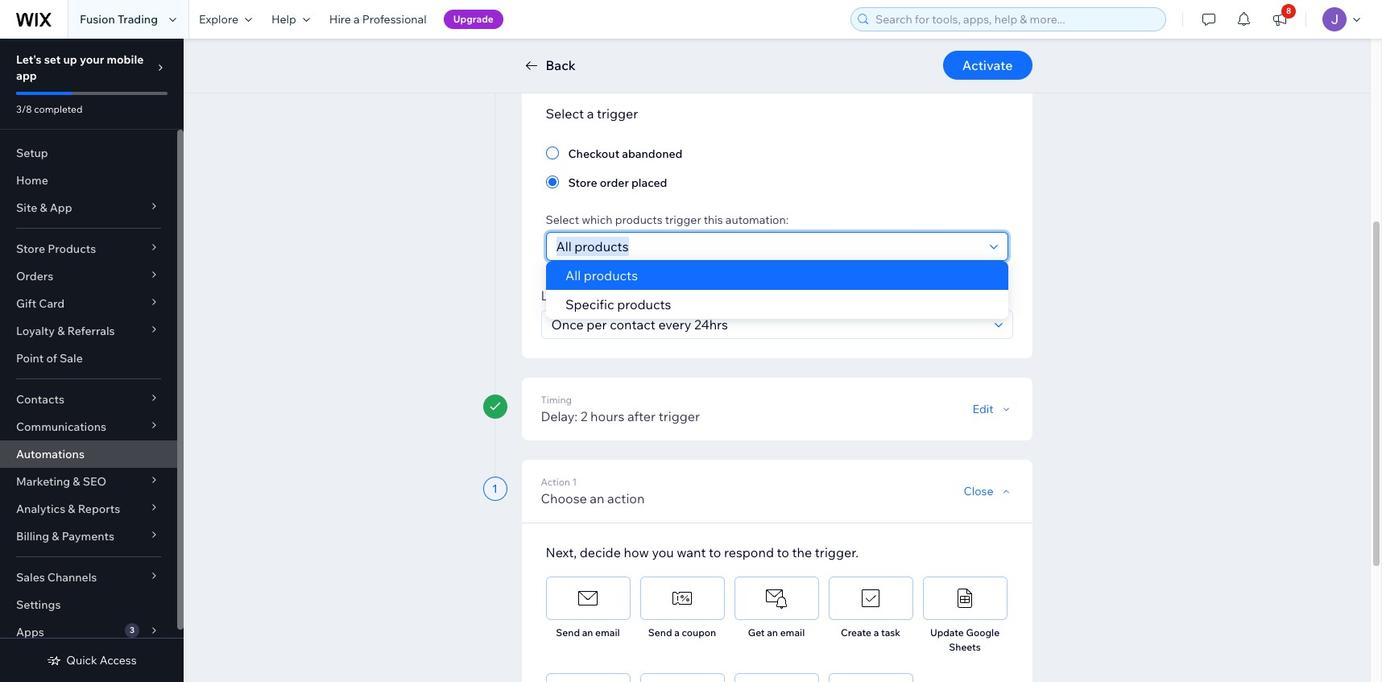 Task type: locate. For each thing, give the bounding box(es) containing it.
store products button
[[0, 235, 177, 263]]

store products
[[16, 242, 96, 256]]

billing
[[16, 529, 49, 544]]

wix forms
[[564, 56, 612, 68]]

0 vertical spatial products
[[615, 213, 663, 227]]

store inside option group
[[568, 176, 597, 190]]

category image
[[576, 16, 600, 40], [670, 16, 694, 40], [576, 586, 600, 611], [670, 586, 694, 611], [859, 586, 883, 611]]

1
[[572, 476, 577, 488], [492, 482, 498, 496]]

a left "task"
[[874, 627, 879, 639]]

email left "send a coupon"
[[595, 627, 620, 639]]

products for all products
[[583, 267, 638, 284]]

all products option
[[546, 261, 1008, 290]]

option group
[[546, 143, 1008, 192]]

an inside the action 1 choose an action
[[590, 491, 605, 507]]

select left which
[[546, 213, 579, 227]]

store
[[568, 176, 597, 190], [16, 242, 45, 256]]

0 horizontal spatial email
[[595, 627, 620, 639]]

choose
[[541, 491, 587, 507]]

store inside popup button
[[16, 242, 45, 256]]

wix
[[564, 56, 581, 68]]

&
[[40, 201, 47, 215], [57, 324, 65, 338], [73, 474, 80, 489], [68, 502, 75, 516], [52, 529, 59, 544]]

marketing & seo
[[16, 474, 106, 489]]

orders
[[16, 269, 53, 284]]

1 right action
[[572, 476, 577, 488]]

& left 'reports'
[[68, 502, 75, 516]]

apps
[[16, 625, 44, 640]]

& left seo
[[73, 474, 80, 489]]

& inside loyalty & referrals dropdown button
[[57, 324, 65, 338]]

2 to from the left
[[777, 545, 789, 561]]

billing & payments
[[16, 529, 114, 544]]

a for professional
[[354, 12, 360, 27]]

seo
[[83, 474, 106, 489]]

select down the back
[[546, 106, 584, 122]]

3/8 completed
[[16, 103, 83, 115]]

3/8
[[16, 103, 32, 115]]

a right hire
[[354, 12, 360, 27]]

send a coupon
[[648, 627, 716, 639]]

1 email from the left
[[595, 627, 620, 639]]

1 send from the left
[[556, 627, 580, 639]]

store up orders at the left top
[[16, 242, 45, 256]]

trading
[[118, 12, 158, 27]]

an
[[590, 491, 605, 507], [582, 627, 593, 639], [767, 627, 778, 639]]

a for coupon
[[674, 627, 680, 639]]

edit button
[[973, 402, 1013, 416]]

select for select which products trigger this automation:
[[546, 213, 579, 227]]

which
[[582, 213, 613, 227]]

store down checkout
[[568, 176, 597, 190]]

specific products
[[565, 296, 671, 313]]

activate
[[962, 57, 1013, 73]]

1 select from the top
[[546, 106, 584, 122]]

the
[[792, 545, 812, 561]]

0 horizontal spatial store
[[16, 242, 45, 256]]

2 vertical spatial trigger
[[659, 408, 700, 425]]

send
[[556, 627, 580, 639], [648, 627, 672, 639]]

1 vertical spatial trigger
[[665, 213, 701, 227]]

& for analytics
[[68, 502, 75, 516]]

list box containing all products
[[546, 261, 1008, 319]]

0 horizontal spatial to
[[709, 545, 721, 561]]

orders button
[[0, 263, 177, 290]]

want
[[677, 545, 706, 561]]

quick access button
[[47, 653, 137, 668]]

2 send from the left
[[648, 627, 672, 639]]

to right want
[[709, 545, 721, 561]]

products for specific products
[[617, 296, 671, 313]]

professional
[[362, 12, 427, 27]]

of
[[46, 351, 57, 366]]

select for select a trigger
[[546, 106, 584, 122]]

get
[[748, 627, 765, 639]]

products up frequency
[[583, 267, 638, 284]]

email for send an email
[[595, 627, 620, 639]]

1 vertical spatial store
[[16, 242, 45, 256]]

sale
[[60, 351, 83, 366]]

list box
[[546, 261, 1008, 319]]

& inside analytics & reports dropdown button
[[68, 502, 75, 516]]

abandoned
[[622, 147, 683, 161]]

option group containing checkout abandoned
[[546, 143, 1008, 192]]

& inside site & app dropdown button
[[40, 201, 47, 215]]

contacts
[[16, 392, 64, 407]]

close button
[[964, 484, 1013, 499]]

& inside marketing & seo dropdown button
[[73, 474, 80, 489]]

get an email
[[748, 627, 805, 639]]

1 horizontal spatial to
[[777, 545, 789, 561]]

a for task
[[874, 627, 879, 639]]

site & app
[[16, 201, 72, 215]]

marketing & seo button
[[0, 468, 177, 495]]

update google sheets
[[930, 627, 1000, 653]]

point of sale
[[16, 351, 83, 366]]

automations
[[16, 447, 85, 462]]

reports
[[78, 502, 120, 516]]

to left the
[[777, 545, 789, 561]]

2 vertical spatial products
[[617, 296, 671, 313]]

0 horizontal spatial send
[[556, 627, 580, 639]]

& right loyalty
[[57, 324, 65, 338]]

1 inside the action 1 choose an action
[[572, 476, 577, 488]]

2 select from the top
[[546, 213, 579, 227]]

products inside all products option
[[583, 267, 638, 284]]

quick
[[66, 653, 97, 668]]

None field
[[547, 311, 990, 338]]

& for site
[[40, 201, 47, 215]]

send for send an email
[[556, 627, 580, 639]]

quick access
[[66, 653, 137, 668]]

store for store order placed
[[568, 176, 597, 190]]

8 button
[[1262, 0, 1298, 39]]

& right site at left
[[40, 201, 47, 215]]

email right get
[[780, 627, 805, 639]]

products down placed
[[615, 213, 663, 227]]

a for trigger
[[587, 106, 594, 122]]

0 vertical spatial trigger
[[597, 106, 638, 122]]

an for send
[[582, 627, 593, 639]]

trigger right after
[[659, 408, 700, 425]]

& inside billing & payments "dropdown button"
[[52, 529, 59, 544]]

trigger left the this
[[665, 213, 701, 227]]

you
[[652, 545, 674, 561]]

send down "next,"
[[556, 627, 580, 639]]

trigger up checkout abandoned
[[597, 106, 638, 122]]

loyalty & referrals
[[16, 324, 115, 338]]

action
[[541, 476, 570, 488]]

close
[[964, 484, 994, 499]]

to:
[[638, 288, 654, 304]]

completed
[[34, 103, 83, 115]]

google
[[966, 627, 1000, 639]]

hire
[[329, 12, 351, 27]]

next, decide how you want to respond to the trigger.
[[546, 545, 859, 561]]

fusion trading
[[80, 12, 158, 27]]

a up checkout
[[587, 106, 594, 122]]

1 vertical spatial products
[[583, 267, 638, 284]]

update
[[930, 627, 964, 639]]

1 horizontal spatial store
[[568, 176, 597, 190]]

send left the coupon
[[648, 627, 672, 639]]

0 vertical spatial select
[[546, 106, 584, 122]]

& right billing
[[52, 529, 59, 544]]

1 horizontal spatial send
[[648, 627, 672, 639]]

category image
[[764, 16, 789, 40], [764, 586, 789, 611], [953, 586, 977, 611]]

create a task
[[841, 627, 901, 639]]

Select which products trigger this automation: field
[[551, 233, 985, 260]]

1 vertical spatial select
[[546, 213, 579, 227]]

select
[[546, 106, 584, 122], [546, 213, 579, 227]]

products down all products
[[617, 296, 671, 313]]

home
[[16, 173, 48, 188]]

a left the coupon
[[674, 627, 680, 639]]

communications button
[[0, 413, 177, 441]]

trigger
[[597, 106, 638, 122], [665, 213, 701, 227], [659, 408, 700, 425]]

0 vertical spatial store
[[568, 176, 597, 190]]

loyalty & referrals button
[[0, 317, 177, 345]]

automation:
[[726, 213, 789, 227]]

action
[[607, 491, 645, 507]]

to
[[709, 545, 721, 561], [777, 545, 789, 561]]

2 email from the left
[[780, 627, 805, 639]]

settings link
[[0, 591, 177, 619]]

1 horizontal spatial email
[[780, 627, 805, 639]]

1 left action
[[492, 482, 498, 496]]

1 horizontal spatial 1
[[572, 476, 577, 488]]



Task type: vqa. For each thing, say whether or not it's contained in the screenshot.
Sale
yes



Task type: describe. For each thing, give the bounding box(es) containing it.
sales
[[16, 570, 45, 585]]

store for store products
[[16, 242, 45, 256]]

back button
[[522, 56, 576, 75]]

billing & payments button
[[0, 523, 177, 550]]

help button
[[262, 0, 320, 39]]

upgrade button
[[444, 10, 503, 29]]

trigger inside 'timing delay: 2 hours after trigger'
[[659, 408, 700, 425]]

edit
[[973, 402, 994, 416]]

2
[[581, 408, 588, 425]]

channels
[[47, 570, 97, 585]]

settings
[[16, 598, 61, 612]]

card
[[39, 296, 65, 311]]

hire a professional
[[329, 12, 427, 27]]

all products
[[565, 267, 638, 284]]

forms
[[583, 56, 612, 68]]

Search for tools, apps, help & more... field
[[871, 8, 1161, 31]]

help
[[271, 12, 296, 27]]

limit frequency to:
[[541, 288, 654, 304]]

& for marketing
[[73, 474, 80, 489]]

email for get an email
[[780, 627, 805, 639]]

automations link
[[0, 441, 177, 468]]

site & app button
[[0, 194, 177, 222]]

fusion
[[80, 12, 115, 27]]

analytics
[[16, 502, 65, 516]]

setup link
[[0, 139, 177, 167]]

activate button
[[943, 51, 1032, 80]]

explore
[[199, 12, 238, 27]]

timing
[[541, 394, 572, 406]]

decide
[[580, 545, 621, 561]]

mobile
[[107, 52, 144, 67]]

respond
[[724, 545, 774, 561]]

gift card button
[[0, 290, 177, 317]]

gift
[[16, 296, 36, 311]]

your
[[80, 52, 104, 67]]

1 to from the left
[[709, 545, 721, 561]]

point
[[16, 351, 44, 366]]

create
[[841, 627, 872, 639]]

set
[[44, 52, 61, 67]]

contacts button
[[0, 386, 177, 413]]

gift card
[[16, 296, 65, 311]]

8
[[1286, 6, 1291, 16]]

up
[[63, 52, 77, 67]]

let's
[[16, 52, 42, 67]]

site
[[16, 201, 37, 215]]

hours
[[591, 408, 625, 425]]

limit
[[541, 288, 571, 304]]

send for send a coupon
[[648, 627, 672, 639]]

hire a professional link
[[320, 0, 436, 39]]

point of sale link
[[0, 345, 177, 372]]

loyalty
[[16, 324, 55, 338]]

delay:
[[541, 408, 578, 425]]

& for loyalty
[[57, 324, 65, 338]]

task
[[881, 627, 901, 639]]

trigger.
[[815, 545, 859, 561]]

after
[[628, 408, 656, 425]]

coupon
[[682, 627, 716, 639]]

communications
[[16, 420, 106, 434]]

referrals
[[67, 324, 115, 338]]

analytics & reports button
[[0, 495, 177, 523]]

specific
[[565, 296, 614, 313]]

marketing
[[16, 474, 70, 489]]

let's set up your mobile app
[[16, 52, 144, 83]]

sheets
[[949, 641, 981, 653]]

next,
[[546, 545, 577, 561]]

sidebar element
[[0, 39, 184, 682]]

select which products trigger this automation:
[[546, 213, 789, 227]]

& for billing
[[52, 529, 59, 544]]

store order placed
[[568, 176, 667, 190]]

how
[[624, 545, 649, 561]]

order
[[600, 176, 629, 190]]

timing delay: 2 hours after trigger
[[541, 394, 700, 425]]

setup
[[16, 146, 48, 160]]

payments
[[62, 529, 114, 544]]

3
[[130, 625, 135, 636]]

analytics & reports
[[16, 502, 120, 516]]

app
[[50, 201, 72, 215]]

sales channels button
[[0, 564, 177, 591]]

an for get
[[767, 627, 778, 639]]

0 horizontal spatial 1
[[492, 482, 498, 496]]



